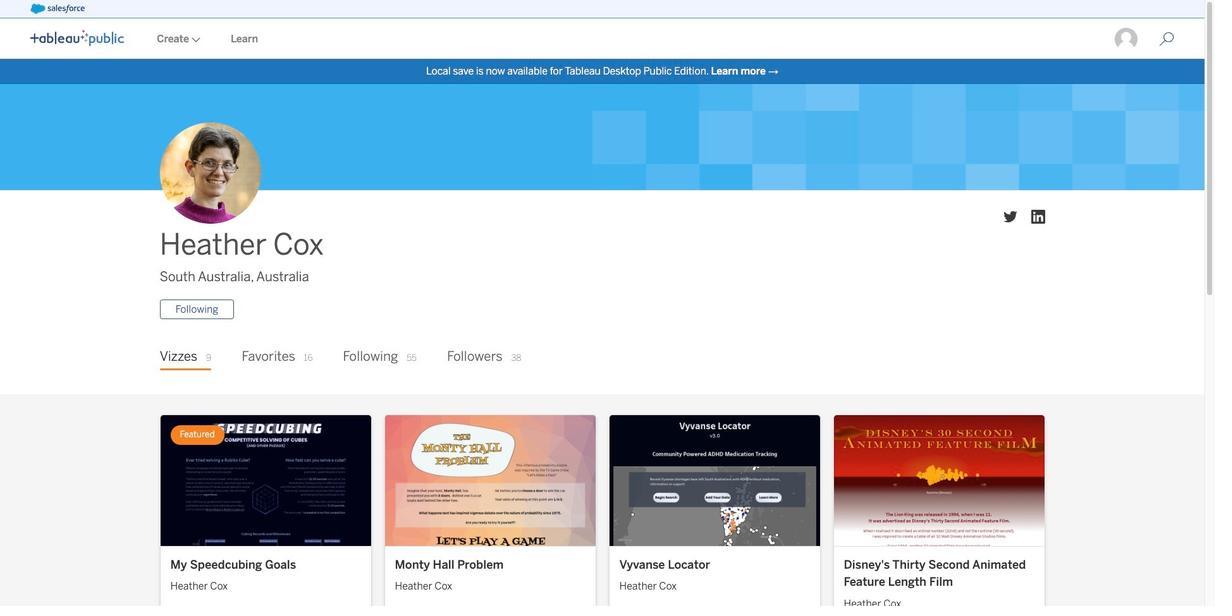 Task type: vqa. For each thing, say whether or not it's contained in the screenshot.
'alert'
no



Task type: describe. For each thing, give the bounding box(es) containing it.
create image
[[189, 37, 201, 42]]

1 workbook thumbnail image from the left
[[160, 416, 371, 546]]

salesforce logo image
[[30, 4, 85, 14]]

logo image
[[30, 30, 124, 46]]

twitter.com image
[[1004, 210, 1018, 224]]

3 workbook thumbnail image from the left
[[610, 416, 820, 546]]

2 workbook thumbnail image from the left
[[385, 416, 596, 546]]

4 workbook thumbnail image from the left
[[834, 416, 1045, 546]]

featured element
[[170, 426, 224, 445]]



Task type: locate. For each thing, give the bounding box(es) containing it.
workbook thumbnail image
[[160, 416, 371, 546], [385, 416, 596, 546], [610, 416, 820, 546], [834, 416, 1045, 546]]

avatar image
[[160, 123, 261, 224]]

dirk.hardpeck image
[[1114, 27, 1139, 52]]

linkedin.com image
[[1032, 210, 1045, 224]]

go to search image
[[1144, 32, 1190, 47]]



